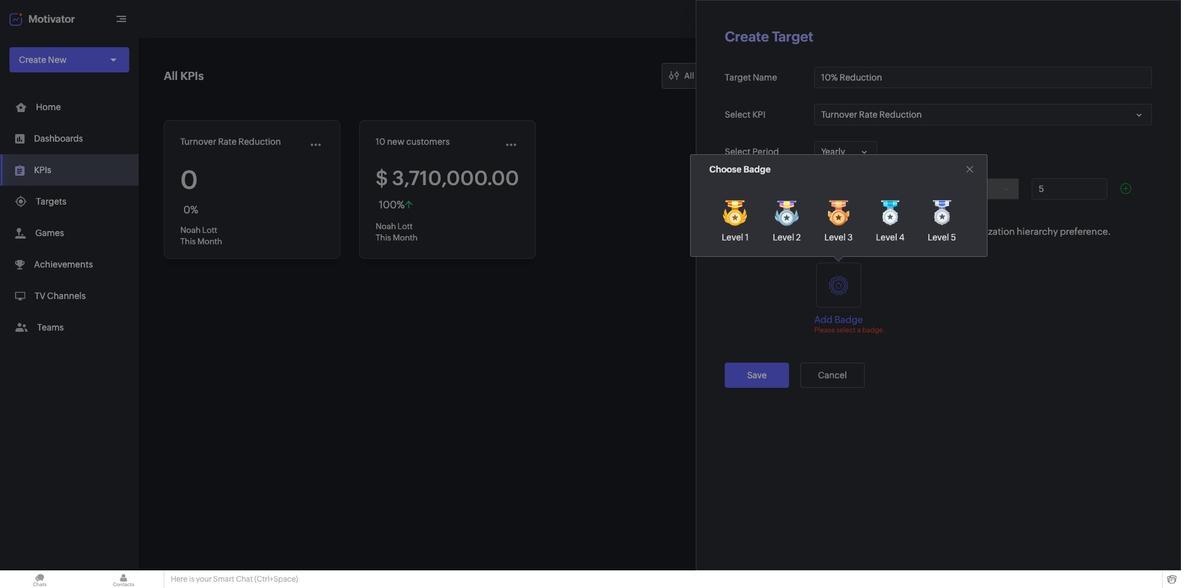 Task type: describe. For each thing, give the bounding box(es) containing it.
noah for 0
[[180, 226, 201, 235]]

teams
[[37, 323, 64, 333]]

this
[[872, 226, 888, 237]]

0%
[[183, 204, 198, 216]]

organization
[[960, 226, 1015, 237]]

100%
[[379, 199, 405, 211]]

0 vertical spatial kpis
[[180, 69, 204, 83]]

show
[[845, 226, 870, 237]]

badge for choose
[[744, 165, 771, 175]]

noah lott this month for 0
[[180, 226, 222, 247]]

new
[[48, 55, 67, 65]]

month for 0
[[197, 237, 222, 247]]

rate
[[218, 137, 237, 147]]

home
[[36, 102, 61, 112]]

badge for add
[[835, 315, 863, 325]]

add
[[815, 315, 833, 325]]

target for create
[[773, 29, 814, 45]]

list containing home
[[0, 91, 139, 344]]

create target
[[725, 29, 814, 45]]

your
[[196, 576, 212, 585]]

level for level 2
[[773, 232, 795, 243]]

create for create new
[[19, 55, 46, 65]]

noah lott this month for $ 3,710,000.00
[[376, 222, 418, 243]]

choose badge
[[710, 165, 771, 175]]

level for level 3
[[825, 232, 846, 243]]

cancel
[[818, 371, 847, 381]]

level 1
[[722, 232, 749, 243]]

hierarchy
[[1017, 226, 1059, 237]]

10 new customers
[[376, 137, 450, 147]]

target for set
[[741, 184, 767, 194]]

5
[[951, 233, 957, 243]]

reduction
[[239, 137, 281, 147]]

target
[[890, 226, 916, 237]]

1 vertical spatial target
[[725, 73, 751, 83]]

2
[[796, 232, 801, 243]]

select for select kpi
[[725, 110, 751, 120]]

1
[[745, 232, 749, 243]]

turnover
[[180, 137, 216, 147]]

achievements
[[34, 260, 93, 270]]

targets
[[36, 197, 66, 207]]

add badge please select a badge.
[[815, 315, 886, 334]]

chat
[[236, 576, 253, 585]]

smart
[[213, 576, 235, 585]]

kpi
[[753, 110, 766, 120]]

level 4
[[876, 232, 905, 243]]

level 2
[[773, 232, 801, 243]]

based
[[918, 226, 945, 237]]

target name
[[725, 73, 778, 83]]

this for 0
[[180, 237, 196, 247]]

select for select period
[[725, 147, 751, 157]]

level 3
[[825, 232, 853, 243]]



Task type: vqa. For each thing, say whether or not it's contained in the screenshot.
the bottommost Select
yes



Task type: locate. For each thing, give the bounding box(es) containing it.
target up name
[[773, 29, 814, 45]]

save button
[[725, 363, 789, 388]]

cancel button
[[801, 363, 865, 388]]

kpis right all
[[180, 69, 204, 83]]

set target for
[[725, 184, 782, 194]]

0 horizontal spatial lott
[[202, 226, 217, 235]]

turnover rate reduction
[[180, 137, 281, 147]]

target left for
[[741, 184, 767, 194]]

month
[[393, 233, 418, 243], [197, 237, 222, 247]]

noah down '100%'
[[376, 222, 396, 231]]

kpis
[[180, 69, 204, 83], [34, 165, 51, 175]]

a
[[858, 327, 861, 334]]

on
[[947, 226, 958, 237]]

noah lott this month down "0%"
[[180, 226, 222, 247]]

select period
[[725, 147, 779, 157]]

1 vertical spatial create
[[19, 55, 46, 65]]

0 horizontal spatial create
[[19, 55, 46, 65]]

0 horizontal spatial noah
[[180, 226, 201, 235]]

select left kpi on the top right of the page
[[725, 110, 751, 120]]

create up target name
[[725, 29, 769, 45]]

month down "0%"
[[197, 237, 222, 247]]

level for level 4
[[876, 232, 898, 243]]

this down '100%'
[[376, 233, 391, 243]]

0 horizontal spatial this
[[180, 237, 196, 247]]

this down "0%"
[[180, 237, 196, 247]]

0 vertical spatial badge
[[744, 165, 771, 175]]

lott for $ 3,710,000.00
[[398, 222, 413, 231]]

preference.
[[1060, 226, 1112, 237]]

user image
[[1143, 9, 1163, 29]]

badge
[[744, 165, 771, 175], [835, 315, 863, 325]]

noah for $ 3,710,000.00
[[376, 222, 396, 231]]

0 vertical spatial select
[[725, 110, 751, 120]]

dashboards
[[34, 134, 83, 144]]

chats image
[[0, 571, 79, 589]]

$
[[376, 167, 388, 190]]

is
[[189, 576, 195, 585]]

select
[[837, 327, 856, 334]]

month down '100%'
[[393, 233, 418, 243]]

lott for 0
[[202, 226, 217, 235]]

channels
[[47, 291, 86, 301]]

lott
[[398, 222, 413, 231], [202, 226, 217, 235]]

here is your smart chat (ctrl+space)
[[171, 576, 298, 585]]

1 horizontal spatial noah
[[376, 222, 396, 231]]

motivator
[[28, 13, 75, 25]]

customers
[[406, 137, 450, 147]]

0 horizontal spatial kpis
[[34, 165, 51, 175]]

choose
[[710, 165, 742, 175]]

create
[[725, 29, 769, 45], [19, 55, 46, 65]]

3,710,000.00
[[392, 167, 519, 190]]

0 horizontal spatial noah lott this month
[[180, 226, 222, 247]]

1 horizontal spatial create
[[725, 29, 769, 45]]

badge inside add badge please select a badge.
[[835, 315, 863, 325]]

all kpis
[[164, 69, 204, 83]]

save
[[747, 371, 767, 381]]

None text field
[[815, 67, 1152, 88]]

select
[[725, 110, 751, 120], [725, 147, 751, 157]]

noah
[[376, 222, 396, 231], [180, 226, 201, 235]]

0 horizontal spatial month
[[197, 237, 222, 247]]

2 select from the top
[[725, 147, 751, 157]]

create for create target
[[725, 29, 769, 45]]

noah lott this month down '100%'
[[376, 222, 418, 243]]

here
[[171, 576, 188, 585]]

games
[[35, 228, 64, 238]]

1 vertical spatial select
[[725, 147, 751, 157]]

0 vertical spatial target
[[773, 29, 814, 45]]

4
[[900, 232, 905, 243]]

1 vertical spatial badge
[[835, 315, 863, 325]]

show this target based on organization hierarchy preference.
[[845, 226, 1112, 237]]

1 select from the top
[[725, 110, 751, 120]]

select kpi
[[725, 110, 766, 120]]

level 5
[[928, 233, 957, 243]]

2 vertical spatial target
[[741, 184, 767, 194]]

0
[[180, 166, 198, 195]]

level
[[722, 232, 744, 243], [773, 232, 795, 243], [825, 232, 846, 243], [876, 232, 898, 243], [928, 233, 950, 243]]

level for level 5
[[928, 233, 950, 243]]

create left "new"
[[19, 55, 46, 65]]

1 horizontal spatial kpis
[[180, 69, 204, 83]]

please
[[815, 327, 835, 334]]

noah down "0%"
[[180, 226, 201, 235]]

level left 2
[[773, 232, 795, 243]]

badge.
[[863, 327, 886, 334]]

level left the 5
[[928, 233, 950, 243]]

target
[[773, 29, 814, 45], [725, 73, 751, 83], [741, 184, 767, 194]]

noah lott this month
[[376, 222, 418, 243], [180, 226, 222, 247]]

0 vertical spatial create
[[725, 29, 769, 45]]

kpis up the targets
[[34, 165, 51, 175]]

level left 1
[[722, 232, 744, 243]]

level left 4
[[876, 232, 898, 243]]

name
[[753, 73, 778, 83]]

tv
[[35, 291, 45, 301]]

1 horizontal spatial badge
[[835, 315, 863, 325]]

1 horizontal spatial lott
[[398, 222, 413, 231]]

1 horizontal spatial noah lott this month
[[376, 222, 418, 243]]

period
[[753, 147, 779, 157]]

1 horizontal spatial month
[[393, 233, 418, 243]]

badge up select
[[835, 315, 863, 325]]

$ 3,710,000.00
[[376, 167, 519, 190]]

0 horizontal spatial badge
[[744, 165, 771, 175]]

target left name
[[725, 73, 751, 83]]

level left 3
[[825, 232, 846, 243]]

tv channels
[[35, 291, 86, 301]]

for
[[769, 184, 782, 194]]

3
[[848, 232, 853, 243]]

list
[[0, 91, 139, 344]]

1 vertical spatial kpis
[[34, 165, 51, 175]]

this for $ 3,710,000.00
[[376, 233, 391, 243]]

all
[[164, 69, 178, 83]]

month for $ 3,710,000.00
[[393, 233, 418, 243]]

10
[[376, 137, 385, 147]]

new
[[387, 137, 405, 147]]

1 horizontal spatial this
[[376, 233, 391, 243]]

create new
[[19, 55, 67, 65]]

contacts image
[[84, 571, 163, 589]]

this
[[376, 233, 391, 243], [180, 237, 196, 247]]

Add Points text field
[[1033, 179, 1107, 199]]

select up choose badge
[[725, 147, 751, 157]]

level for level 1
[[722, 232, 744, 243]]

badge down select period
[[744, 165, 771, 175]]

(ctrl+space)
[[254, 576, 298, 585]]

set
[[725, 184, 739, 194]]



